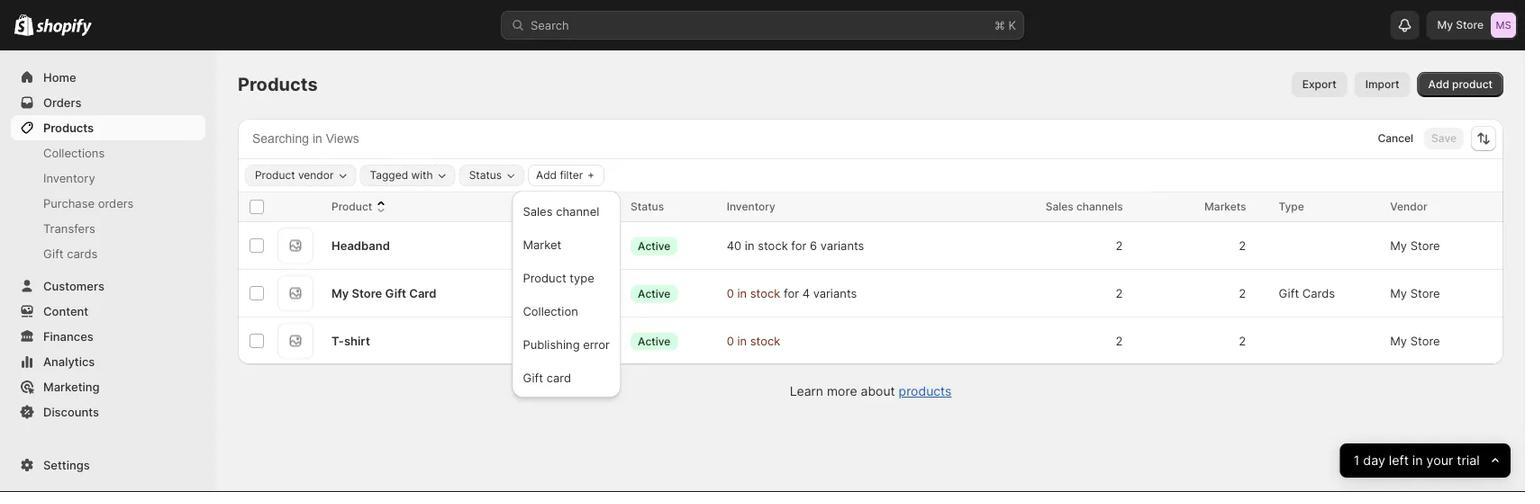 Task type: locate. For each thing, give the bounding box(es) containing it.
2 vertical spatial product
[[523, 271, 566, 285]]

home link
[[11, 65, 205, 90]]

in down 40
[[737, 287, 747, 300]]

1 horizontal spatial add
[[1429, 78, 1450, 91]]

for
[[791, 239, 807, 253], [784, 287, 799, 300]]

0 down 0 in stock for 4 variants
[[727, 334, 734, 348]]

gift cards link
[[11, 241, 205, 267]]

sales channels
[[1046, 200, 1123, 214], [18, 446, 97, 459]]

1 vertical spatial add
[[536, 169, 557, 182]]

1 vertical spatial product
[[332, 200, 372, 214]]

type
[[1279, 200, 1305, 214]]

1 vertical spatial channels
[[49, 446, 97, 459]]

learn more about products
[[790, 384, 952, 400]]

1 horizontal spatial products
[[238, 73, 318, 96]]

cards
[[1303, 287, 1335, 300]]

stock down 0 in stock for 4 variants
[[750, 334, 781, 348]]

settings
[[43, 459, 90, 473]]

0 vertical spatial 0
[[727, 287, 734, 300]]

search
[[531, 18, 569, 32]]

stock right 40
[[758, 239, 788, 253]]

2 button
[[1107, 228, 1145, 264], [1230, 228, 1268, 264], [1107, 276, 1145, 312], [1230, 276, 1268, 312], [1107, 323, 1145, 360], [1230, 323, 1268, 360]]

2
[[1116, 239, 1123, 253], [1239, 239, 1247, 253], [1116, 287, 1123, 300], [1239, 287, 1247, 300], [1116, 334, 1123, 348], [1239, 334, 1247, 348]]

my store
[[1438, 18, 1484, 32], [1391, 239, 1440, 253], [1391, 287, 1440, 300], [1391, 334, 1440, 348]]

1 horizontal spatial sales
[[523, 205, 553, 219]]

status button
[[460, 166, 524, 186]]

1 vertical spatial inventory
[[727, 200, 776, 214]]

2 vertical spatial active
[[638, 335, 671, 348]]

0 horizontal spatial sales
[[18, 446, 46, 459]]

0 horizontal spatial product
[[255, 169, 295, 182]]

finances
[[43, 330, 94, 344]]

inventory inside button
[[727, 200, 776, 214]]

0 vertical spatial add
[[1429, 78, 1450, 91]]

products
[[238, 73, 318, 96], [43, 121, 94, 135]]

in for 0 in stock
[[737, 334, 747, 348]]

Searching in Views field
[[247, 127, 1331, 150]]

add for add filter
[[536, 169, 557, 182]]

1 vertical spatial for
[[784, 287, 799, 300]]

in
[[745, 239, 755, 253], [737, 287, 747, 300], [737, 334, 747, 348], [1413, 454, 1423, 469]]

1 vertical spatial 0
[[727, 334, 734, 348]]

1 horizontal spatial inventory
[[727, 200, 776, 214]]

variants right 4
[[813, 287, 857, 300]]

1 horizontal spatial channels
[[1077, 200, 1123, 214]]

for left 6 on the right of page
[[791, 239, 807, 253]]

status right with
[[469, 169, 502, 182]]

type button
[[1279, 198, 1323, 216]]

shopify image
[[14, 14, 34, 36]]

add filter
[[536, 169, 583, 182]]

1 horizontal spatial product
[[332, 200, 372, 214]]

add for add product
[[1429, 78, 1450, 91]]

gift
[[43, 247, 64, 261], [385, 287, 406, 300], [1279, 287, 1299, 300], [523, 371, 543, 385]]

4
[[803, 287, 810, 300]]

filter
[[560, 169, 583, 182]]

gift inside button
[[523, 371, 543, 385]]

add left product
[[1429, 78, 1450, 91]]

finances link
[[11, 324, 205, 350]]

1 vertical spatial sales channels
[[18, 446, 97, 459]]

card
[[409, 287, 436, 300]]

tagged with button
[[361, 166, 455, 186]]

0 vertical spatial variants
[[821, 239, 864, 253]]

customers link
[[11, 274, 205, 299]]

channels inside button
[[49, 446, 97, 459]]

settings link
[[11, 453, 205, 478]]

collections link
[[11, 141, 205, 166]]

product inside dropdown button
[[255, 169, 295, 182]]

0 vertical spatial channels
[[1077, 200, 1123, 214]]

in right 40
[[745, 239, 755, 253]]

gift for gift cards
[[1279, 287, 1299, 300]]

gift cards
[[43, 247, 98, 261]]

t-
[[332, 334, 344, 348]]

channel
[[556, 205, 599, 219]]

inventory up 40
[[727, 200, 776, 214]]

publishing error
[[523, 338, 610, 352]]

0 in stock for 4 variants
[[727, 287, 857, 300]]

inventory link
[[11, 166, 205, 191]]

stock left 4
[[750, 287, 781, 300]]

product inside menu
[[523, 271, 566, 285]]

1 vertical spatial products
[[43, 121, 94, 135]]

1 vertical spatial variants
[[813, 287, 857, 300]]

stock
[[758, 239, 788, 253], [750, 287, 781, 300], [750, 334, 781, 348]]

2 horizontal spatial product
[[523, 271, 566, 285]]

active left 40
[[638, 239, 671, 253]]

1 0 from the top
[[727, 287, 734, 300]]

active for 0 in stock
[[638, 287, 671, 300]]

status right channel
[[631, 200, 664, 214]]

stock for 40 in stock
[[758, 239, 788, 253]]

for for 4
[[784, 287, 799, 300]]

variants
[[821, 239, 864, 253], [813, 287, 857, 300]]

add left "filter"
[[536, 169, 557, 182]]

0 vertical spatial inventory
[[43, 171, 95, 185]]

1 vertical spatial stock
[[750, 287, 781, 300]]

publishing
[[523, 338, 580, 352]]

0 vertical spatial for
[[791, 239, 807, 253]]

2 vertical spatial stock
[[750, 334, 781, 348]]

1 day left in your trial
[[1354, 454, 1480, 469]]

menu
[[518, 196, 615, 393]]

0 down 40
[[727, 287, 734, 300]]

collection button
[[518, 296, 615, 326]]

active right product type button
[[638, 287, 671, 300]]

left
[[1389, 454, 1409, 469]]

inventory up purchase
[[43, 171, 95, 185]]

gift card
[[523, 371, 571, 385]]

gift for gift card
[[523, 371, 543, 385]]

0 for 0 in stock for 4 variants
[[727, 287, 734, 300]]

import button
[[1355, 72, 1411, 97]]

inventory
[[43, 171, 95, 185], [727, 200, 776, 214]]

store inside the my store gift card link
[[352, 287, 382, 300]]

add
[[1429, 78, 1450, 91], [536, 169, 557, 182]]

active for 40 in stock
[[638, 239, 671, 253]]

cancel
[[1378, 132, 1414, 145]]

tagged
[[370, 169, 408, 182]]

0 vertical spatial sales channels
[[1046, 200, 1123, 214]]

active right the error
[[638, 335, 671, 348]]

in down 0 in stock for 4 variants
[[737, 334, 747, 348]]

0 for 0 in stock
[[727, 334, 734, 348]]

0 horizontal spatial status
[[469, 169, 502, 182]]

0 vertical spatial product
[[255, 169, 295, 182]]

0 horizontal spatial add
[[536, 169, 557, 182]]

0 horizontal spatial sales channels
[[18, 446, 97, 459]]

2 active from the top
[[638, 287, 671, 300]]

0 vertical spatial active
[[638, 239, 671, 253]]

stock for 0 in stock
[[750, 287, 781, 300]]

0 horizontal spatial channels
[[49, 446, 97, 459]]

2 0 from the top
[[727, 334, 734, 348]]

variants right 6 on the right of page
[[821, 239, 864, 253]]

for left 4
[[784, 287, 799, 300]]

transfers link
[[11, 216, 205, 241]]

1 vertical spatial active
[[638, 287, 671, 300]]

product down the market
[[523, 271, 566, 285]]

purchase orders
[[43, 196, 134, 210]]

1 active from the top
[[638, 239, 671, 253]]

marketing link
[[11, 375, 205, 400]]

0 vertical spatial status
[[469, 169, 502, 182]]

variants for 0 in stock for 4 variants
[[813, 287, 857, 300]]

0 horizontal spatial products
[[43, 121, 94, 135]]

type
[[570, 271, 594, 285]]

add inside dropdown button
[[536, 169, 557, 182]]

in right left on the bottom right of page
[[1413, 454, 1423, 469]]

1 horizontal spatial status
[[631, 200, 664, 214]]

status
[[469, 169, 502, 182], [631, 200, 664, 214]]

shirt
[[344, 334, 370, 348]]

about
[[861, 384, 895, 400]]

my store gift card
[[332, 287, 436, 300]]

your
[[1427, 454, 1454, 469]]

product button
[[332, 198, 390, 216]]

product left vendor
[[255, 169, 295, 182]]

0 vertical spatial stock
[[758, 239, 788, 253]]

orders
[[98, 196, 134, 210]]

1
[[1354, 454, 1360, 469]]

product up headband
[[332, 200, 372, 214]]

active
[[638, 239, 671, 253], [638, 287, 671, 300], [638, 335, 671, 348]]

marketing
[[43, 380, 100, 394]]



Task type: vqa. For each thing, say whether or not it's contained in the screenshot.
right plan
no



Task type: describe. For each thing, give the bounding box(es) containing it.
variants for 40 in stock for 6 variants
[[821, 239, 864, 253]]

transfers
[[43, 222, 95, 236]]

market
[[523, 238, 562, 252]]

tagged with
[[370, 169, 433, 182]]

export button
[[1292, 72, 1348, 97]]

product type
[[523, 271, 594, 285]]

40 in stock for 6 variants
[[727, 239, 864, 253]]

learn
[[790, 384, 824, 400]]

menu containing sales channel
[[518, 196, 615, 393]]

publishing error button
[[518, 330, 615, 360]]

cards
[[67, 247, 98, 261]]

orders
[[43, 96, 82, 109]]

add filter button
[[528, 165, 605, 187]]

home
[[43, 70, 76, 84]]

2 horizontal spatial sales
[[1046, 200, 1074, 214]]

error
[[583, 338, 610, 352]]

orders link
[[11, 90, 205, 115]]

shopify image
[[36, 18, 92, 36]]

headband link
[[332, 237, 390, 255]]

product
[[1453, 78, 1493, 91]]

discounts
[[43, 405, 99, 419]]

status inside dropdown button
[[469, 169, 502, 182]]

gift card button
[[518, 363, 615, 393]]

customers
[[43, 279, 104, 293]]

product for product vendor
[[255, 169, 295, 182]]

add product
[[1429, 78, 1493, 91]]

in for 40 in stock for 6 variants
[[745, 239, 755, 253]]

export
[[1303, 78, 1337, 91]]

sales for sales channels button
[[18, 446, 46, 459]]

headband
[[332, 239, 390, 253]]

markets
[[1205, 200, 1247, 214]]

sales channel
[[523, 205, 599, 219]]

⌘ k
[[995, 18, 1016, 32]]

trial
[[1457, 454, 1480, 469]]

product type button
[[518, 263, 615, 293]]

purchase
[[43, 196, 95, 210]]

analytics link
[[11, 350, 205, 375]]

inventory button
[[727, 198, 794, 216]]

k
[[1009, 18, 1016, 32]]

card
[[547, 371, 571, 385]]

t-shirt link
[[332, 332, 370, 351]]

sales channel button
[[518, 196, 615, 226]]

⌘
[[995, 18, 1005, 32]]

with
[[411, 169, 433, 182]]

40
[[727, 239, 742, 253]]

vendor
[[1391, 200, 1428, 214]]

add product link
[[1418, 72, 1504, 97]]

0 in stock
[[727, 334, 781, 348]]

0 vertical spatial products
[[238, 73, 318, 96]]

products link
[[11, 115, 205, 141]]

content
[[43, 305, 88, 319]]

product for product type
[[523, 271, 566, 285]]

collections
[[43, 146, 105, 160]]

1 horizontal spatial sales channels
[[1046, 200, 1123, 214]]

products link
[[899, 384, 952, 400]]

my store image
[[1491, 13, 1516, 38]]

product for product
[[332, 200, 372, 214]]

for for 6
[[791, 239, 807, 253]]

product vendor
[[255, 169, 334, 182]]

my store gift card link
[[332, 285, 436, 303]]

analytics
[[43, 355, 95, 369]]

discounts link
[[11, 400, 205, 425]]

products
[[899, 384, 952, 400]]

gift for gift cards
[[43, 247, 64, 261]]

in inside dropdown button
[[1413, 454, 1423, 469]]

1 vertical spatial status
[[631, 200, 664, 214]]

collection
[[523, 305, 578, 319]]

gift cards
[[1279, 287, 1335, 300]]

import
[[1366, 78, 1400, 91]]

in for 0 in stock for 4 variants
[[737, 287, 747, 300]]

t-shirt
[[332, 334, 370, 348]]

6
[[810, 239, 817, 253]]

day
[[1364, 454, 1386, 469]]

product vendor button
[[246, 166, 355, 186]]

1 day left in your trial button
[[1340, 444, 1511, 478]]

content link
[[11, 299, 205, 324]]

more
[[827, 384, 857, 400]]

sales channels inside button
[[18, 446, 97, 459]]

vendor button
[[1391, 198, 1446, 216]]

vendor
[[298, 169, 334, 182]]

cancel button
[[1371, 128, 1421, 150]]

market button
[[518, 230, 615, 259]]

sales for sales channel button
[[523, 205, 553, 219]]

0 horizontal spatial inventory
[[43, 171, 95, 185]]

purchase orders link
[[11, 191, 205, 216]]

3 active from the top
[[638, 335, 671, 348]]



